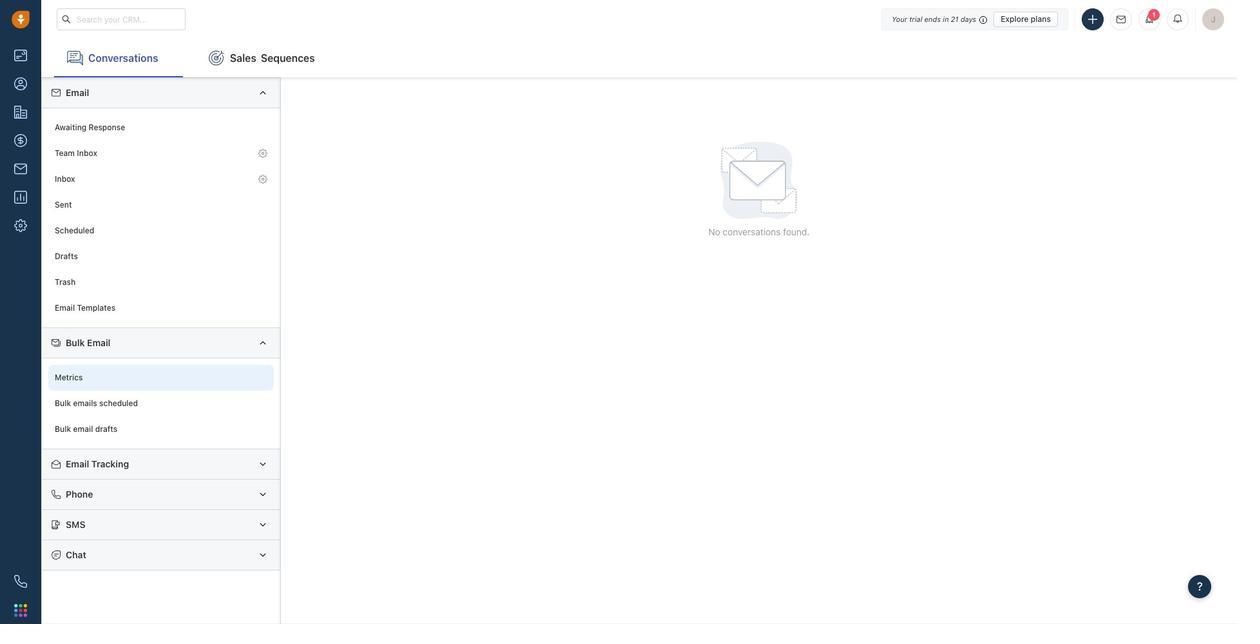 Task type: describe. For each thing, give the bounding box(es) containing it.
sent link
[[48, 192, 274, 218]]

drafts link
[[48, 244, 274, 270]]

email down templates
[[87, 337, 111, 348]]

conversations link
[[54, 39, 183, 77]]

freshworks switcher image
[[14, 604, 27, 617]]

bulk email drafts link
[[48, 416, 274, 442]]

in
[[943, 15, 950, 23]]

days
[[961, 15, 977, 23]]

scheduled
[[55, 226, 94, 236]]

sequences
[[261, 52, 315, 64]]

awaiting response link
[[48, 115, 274, 141]]

Search your CRM... text field
[[57, 8, 186, 30]]

bulk email drafts
[[55, 425, 117, 434]]

plans
[[1032, 14, 1052, 24]]

phone
[[66, 489, 93, 500]]

bulk emails scheduled
[[55, 399, 138, 408]]

email for email templates
[[55, 303, 75, 313]]

explore plans link
[[994, 11, 1059, 27]]

your trial ends in 21 days
[[892, 15, 977, 23]]

conversations
[[88, 52, 158, 64]]

metrics link
[[48, 365, 274, 391]]

no conversations found.
[[709, 226, 810, 237]]

tab list containing conversations
[[41, 39, 1238, 77]]

bulk for bulk email drafts
[[55, 425, 71, 434]]

bulk for bulk email
[[66, 337, 85, 348]]

no
[[709, 226, 721, 237]]

tracking
[[91, 458, 129, 469]]

email
[[73, 425, 93, 434]]

drafts
[[95, 425, 117, 434]]

1
[[1153, 11, 1157, 19]]

phone element
[[8, 569, 34, 594]]

awaiting
[[55, 123, 87, 132]]

ends
[[925, 15, 941, 23]]

explore
[[1001, 14, 1029, 24]]

bulk for bulk emails scheduled
[[55, 399, 71, 408]]

phone image
[[14, 575, 27, 588]]



Task type: locate. For each thing, give the bounding box(es) containing it.
bulk inside bulk emails scheduled link
[[55, 399, 71, 408]]

bulk emails scheduled link
[[48, 391, 274, 416]]

sales sequences link
[[196, 39, 328, 77]]

sms
[[66, 519, 85, 530]]

email for email
[[66, 87, 89, 98]]

email up phone
[[66, 458, 89, 469]]

conversations
[[723, 226, 781, 237]]

2 vertical spatial bulk
[[55, 425, 71, 434]]

response
[[89, 123, 125, 132]]

inbox link
[[48, 166, 274, 192]]

trash
[[55, 278, 76, 287]]

email templates link
[[48, 295, 274, 321]]

0 horizontal spatial inbox
[[55, 174, 75, 184]]

scheduled link
[[48, 218, 274, 244]]

team inbox
[[55, 149, 97, 158]]

inbox
[[77, 149, 97, 158], [55, 174, 75, 184]]

1 vertical spatial inbox
[[55, 174, 75, 184]]

bulk inside bulk email drafts link
[[55, 425, 71, 434]]

1 vertical spatial bulk
[[55, 399, 71, 408]]

21
[[952, 15, 959, 23]]

1 horizontal spatial inbox
[[77, 149, 97, 158]]

bulk email
[[66, 337, 111, 348]]

chat
[[66, 549, 86, 560]]

email tracking
[[66, 458, 129, 469]]

trial
[[910, 15, 923, 23]]

sales
[[230, 52, 257, 64]]

awaiting response
[[55, 123, 125, 132]]

sent
[[55, 200, 72, 210]]

email down trash
[[55, 303, 75, 313]]

sales sequences
[[230, 52, 315, 64]]

explore plans
[[1001, 14, 1052, 24]]

team inbox link
[[48, 141, 274, 166]]

emails
[[73, 399, 97, 408]]

email inside email templates link
[[55, 303, 75, 313]]

tab list
[[41, 39, 1238, 77]]

email for email tracking
[[66, 458, 89, 469]]

email up awaiting
[[66, 87, 89, 98]]

1 link
[[1139, 8, 1161, 30]]

drafts
[[55, 252, 78, 261]]

trash link
[[48, 270, 274, 295]]

email
[[66, 87, 89, 98], [55, 303, 75, 313], [87, 337, 111, 348], [66, 458, 89, 469]]

bulk
[[66, 337, 85, 348], [55, 399, 71, 408], [55, 425, 71, 434]]

inbox right team
[[77, 149, 97, 158]]

bulk left emails
[[55, 399, 71, 408]]

found.
[[784, 226, 810, 237]]

bulk left email
[[55, 425, 71, 434]]

0 vertical spatial inbox
[[77, 149, 97, 158]]

0 vertical spatial bulk
[[66, 337, 85, 348]]

your
[[892, 15, 908, 23]]

bulk up metrics
[[66, 337, 85, 348]]

email templates
[[55, 303, 116, 313]]

templates
[[77, 303, 116, 313]]

team
[[55, 149, 75, 158]]

scheduled
[[99, 399, 138, 408]]

inbox down team
[[55, 174, 75, 184]]

metrics
[[55, 373, 83, 383]]



